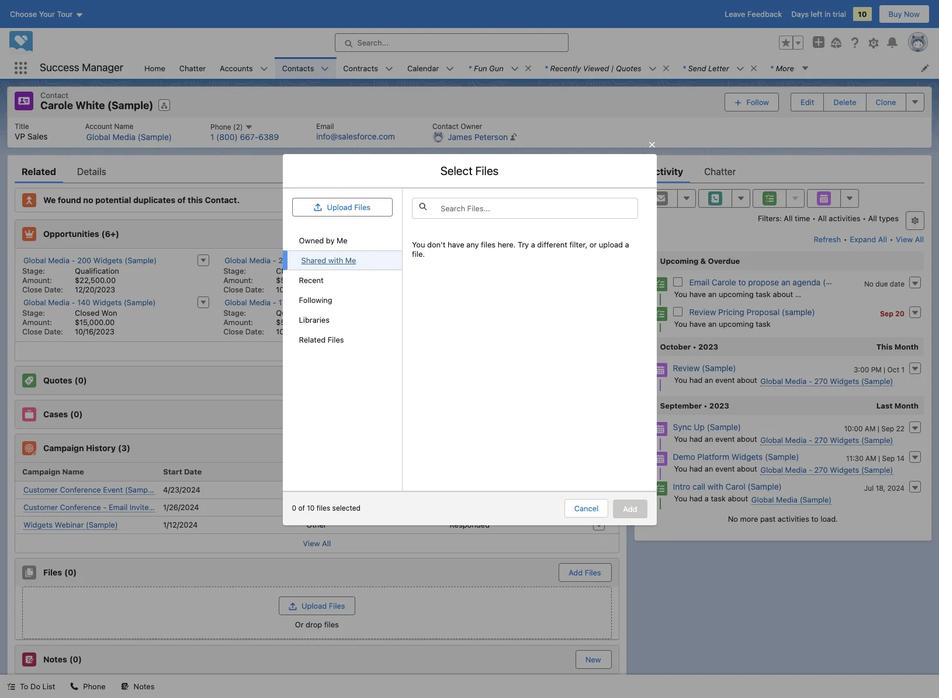 Task type: vqa. For each thing, say whether or not it's contained in the screenshot.


Task type: describe. For each thing, give the bounding box(es) containing it.
(0) for notes (0)
[[69, 655, 82, 665]]

to do list button
[[0, 676, 62, 699]]

buy
[[889, 9, 902, 19]]

list
[[42, 683, 55, 692]]

18,
[[876, 484, 885, 493]]

event for (sample)
[[715, 375, 735, 385]]

delete
[[834, 97, 856, 107]]

load.
[[821, 515, 838, 524]]

opportunities
[[43, 229, 99, 239]]

1/12/2024
[[163, 521, 198, 530]]

11:30 am | sep 14
[[846, 454, 905, 463]]

0 horizontal spatial view all link
[[15, 534, 619, 553]]

any
[[466, 240, 479, 249]]

you right task icon at the top right of page
[[674, 319, 687, 329]]

an down sync up (sample) on the right
[[705, 434, 713, 444]]

search...
[[357, 38, 389, 47]]

owned by me
[[299, 236, 347, 245]]

email info@salesforce.com
[[316, 122, 395, 141]]

close for $15,000.00 close date:
[[22, 327, 42, 336]]

widgets inside 'global media - 1750 widgets (sample)' link
[[298, 298, 327, 307]]

days
[[791, 9, 809, 19]]

1 horizontal spatial chatter
[[704, 166, 736, 177]]

contact for contact owner
[[432, 122, 459, 131]]

upload inside button
[[327, 203, 352, 212]]

10 inside status
[[307, 504, 315, 513]]

global media - 270 widgets (sample) link for widgets
[[760, 465, 893, 475]]

leave feedback
[[725, 9, 782, 19]]

activity
[[648, 166, 683, 177]]

customer conference event (sample) link
[[23, 485, 157, 495]]

2023 for october  •  2023
[[698, 342, 718, 351]]

owner
[[461, 122, 482, 131]]

an down platform
[[705, 464, 713, 474]]

no more past activities to load. status
[[641, 515, 924, 524]]

of inside related tab panel
[[177, 195, 186, 205]]

campaign for campaign name
[[22, 467, 60, 477]]

1 horizontal spatial a
[[625, 240, 629, 249]]

no
[[83, 195, 93, 205]]

1 you had an event about global media - 270 widgets (sample) from the top
[[674, 375, 893, 386]]

global inside 'global media - 1750 widgets (sample)' link
[[225, 298, 247, 307]]

have for review pricing proposal (sample)
[[689, 319, 706, 329]]

global inside global media - 200 widgets (sample) link
[[23, 256, 46, 265]]

pm
[[871, 366, 882, 374]]

0 vertical spatial sep
[[880, 309, 893, 318]]

we
[[43, 195, 56, 205]]

home
[[144, 63, 165, 73]]

event inside customer conference event (sample) "link"
[[103, 485, 123, 495]]

250
[[278, 256, 292, 265]]

you inside you don't have any files here. try a different filter, or upload a file.
[[412, 240, 425, 249]]

last
[[876, 401, 893, 411]]

contact.
[[205, 195, 240, 205]]

start date
[[163, 467, 202, 477]]

* send letter
[[682, 63, 729, 73]]

amount: inside global media - 250 widgets (sample) element
[[223, 276, 253, 285]]

- inside campaign history element
[[103, 503, 107, 512]]

webinar
[[55, 520, 84, 530]]

1 270 from the top
[[814, 377, 828, 386]]

quotes inside related tab panel
[[43, 376, 72, 386]]

media inside you had a task about global media (sample)
[[776, 495, 798, 505]]

add for add files
[[569, 568, 583, 578]]

* for * send letter
[[682, 63, 686, 73]]

sep 20
[[880, 309, 905, 318]]

don't
[[427, 240, 446, 249]]

time
[[795, 214, 810, 223]]

2 list item from the left
[[537, 57, 675, 79]]

history
[[86, 443, 116, 453]]

am for demo platform widgets (sample)
[[865, 454, 876, 463]]

notes element
[[15, 645, 619, 675]]

contacts list item
[[275, 57, 336, 79]]

close for $52,500.00 close date:
[[223, 327, 243, 336]]

search... button
[[335, 33, 568, 52]]

related files
[[299, 335, 344, 345]]

qualification amount: for $22,500.00
[[22, 266, 119, 285]]

chatter link for activity link
[[704, 160, 736, 183]]

different
[[537, 240, 567, 249]]

propose
[[748, 277, 779, 287]]

me for owned by me
[[337, 236, 347, 245]]

stage: for global media - 250 widgets (sample)
[[223, 266, 246, 276]]

3 list item from the left
[[675, 57, 763, 79]]

an up you have an upcoming task
[[708, 290, 717, 299]]

0 horizontal spatial activities
[[778, 515, 809, 524]]

| for demo platform widgets (sample)
[[878, 454, 880, 463]]

widgets inside global media - 200 widgets (sample) link
[[93, 256, 123, 265]]

james peterson
[[448, 132, 508, 142]]

in
[[824, 9, 831, 19]]

cases image
[[22, 408, 36, 422]]

about inside you had a task about global media (sample)
[[728, 494, 748, 503]]

month for this month
[[895, 342, 919, 351]]

proposal
[[747, 307, 780, 317]]

date
[[890, 280, 905, 288]]

0 vertical spatial activities
[[829, 214, 860, 223]]

2023 for september  •  2023
[[709, 401, 729, 411]]

campaign history (3)
[[43, 443, 130, 453]]

• left expand
[[844, 235, 847, 244]]

all left "time"
[[784, 214, 793, 223]]

20
[[895, 309, 905, 318]]

text default image for recently viewed | quotes
[[662, 64, 670, 72]]

edit
[[801, 97, 814, 107]]

an left agenda
[[781, 277, 790, 287]]

• up expand
[[863, 214, 866, 223]]

contact image
[[15, 92, 33, 110]]

recent link
[[283, 270, 402, 290]]

this month
[[876, 342, 919, 351]]

2 horizontal spatial text default image
[[750, 64, 758, 72]]

success
[[40, 62, 79, 74]]

(sample) inside you had a task about global media (sample)
[[800, 495, 832, 505]]

no due date
[[864, 280, 905, 288]]

14
[[897, 454, 905, 463]]

cancel
[[574, 504, 599, 513]]

selected
[[332, 504, 361, 513]]

last month
[[876, 401, 919, 411]]

• down types
[[890, 235, 893, 244]]

you had an event about global media - 270 widgets (sample) for widgets
[[674, 464, 893, 475]]

carol
[[726, 482, 745, 492]]

files inside related tab panel
[[324, 620, 339, 630]]

files inside status
[[317, 504, 330, 513]]

(sample) inside "element"
[[124, 298, 156, 307]]

$22,500.00
[[75, 276, 116, 285]]

leave
[[725, 9, 745, 19]]

&
[[700, 256, 706, 266]]

0 vertical spatial with
[[328, 256, 343, 265]]

1 vertical spatial carole
[[712, 277, 736, 287]]

calendar
[[407, 63, 439, 73]]

had for sync
[[689, 434, 703, 444]]

$5,000.00
[[276, 276, 312, 285]]

list for home link
[[8, 117, 931, 148]]

0 horizontal spatial 1
[[210, 132, 214, 142]]

you down demo
[[674, 464, 687, 474]]

contact for contact
[[40, 91, 68, 100]]

title
[[15, 122, 29, 131]]

cancel button
[[564, 499, 609, 518]]

types
[[879, 214, 899, 223]]

all right "time"
[[818, 214, 827, 223]]

related for related files
[[299, 335, 326, 345]]

0 vertical spatial 10
[[858, 9, 867, 19]]

you down upcoming
[[674, 290, 687, 299]]

* for * fun gun
[[468, 63, 472, 73]]

sep for demo platform widgets (sample)
[[882, 454, 895, 463]]

an up october  •  2023 on the right of the page
[[708, 319, 717, 329]]

2024
[[887, 484, 905, 493]]

to do list
[[20, 683, 55, 692]]

1 list item from the left
[[461, 57, 537, 79]]

more
[[740, 515, 758, 524]]

month for last month
[[895, 401, 919, 411]]

review for review (sample)
[[673, 363, 700, 373]]

widgets inside campaign history element
[[23, 520, 53, 530]]

event for platform
[[715, 464, 735, 474]]

1 vertical spatial to
[[811, 515, 819, 524]]

1 vertical spatial with
[[708, 482, 723, 492]]

have inside you don't have any files here. try a different filter, or upload a file.
[[448, 240, 464, 249]]

upload files button
[[292, 198, 393, 217]]

task image for you have an upcoming task about
[[653, 277, 667, 291]]

accounts list item
[[213, 57, 275, 79]]

all right the expand all button
[[915, 235, 924, 244]]

10/6/2023
[[276, 327, 312, 336]]

review (sample) link
[[673, 363, 736, 373]]

3:00
[[854, 366, 869, 374]]

date: for 10/23/2023
[[245, 285, 264, 294]]

you don't have any files here. try a different filter, or upload a file.
[[412, 240, 629, 259]]

conference for event
[[60, 485, 101, 495]]

22
[[896, 425, 905, 433]]

chatter link for home link
[[172, 57, 213, 79]]

contacts link
[[275, 57, 321, 79]]

(sample) inside the account name global media (sample)
[[138, 132, 172, 142]]

phone button
[[63, 676, 113, 699]]

you up september at the bottom right
[[674, 375, 687, 385]]

| for sync up (sample)
[[878, 425, 879, 433]]

1 horizontal spatial view all link
[[895, 230, 924, 249]]

0 horizontal spatial chatter
[[179, 63, 206, 73]]

• right "time"
[[812, 214, 816, 223]]

contacts
[[282, 63, 314, 73]]

upload files inside files element
[[302, 602, 345, 611]]

am for sync up (sample)
[[865, 425, 876, 433]]

start date element
[[158, 463, 302, 482]]

event image
[[653, 422, 667, 436]]

10/16/2023
[[75, 327, 114, 336]]

task for proposal
[[756, 319, 771, 329]]

stage: for global media - 200 widgets (sample)
[[22, 266, 45, 276]]

you had a task about global media (sample)
[[674, 494, 832, 505]]

of inside status
[[298, 504, 305, 513]]

qualification for 200
[[75, 266, 119, 276]]

global inside you had a task about global media (sample)
[[751, 495, 774, 505]]

text default image for phone
[[70, 683, 79, 691]]

global media - 140 widgets (sample) link
[[23, 298, 156, 308]]

expand all button
[[849, 230, 888, 249]]

• up sync up (sample) link
[[704, 401, 707, 411]]

1 horizontal spatial 1
[[901, 366, 905, 374]]

drop
[[306, 620, 322, 630]]

widgets inside global media - 250 widgets (sample) link
[[294, 256, 324, 265]]

0 horizontal spatial carole
[[40, 99, 73, 112]]

refresh button
[[813, 230, 842, 249]]

upcoming for carole
[[719, 290, 754, 299]]

name for account name global media (sample)
[[114, 122, 133, 131]]

global inside the account name global media (sample)
[[86, 132, 110, 142]]

campaign name element
[[15, 463, 158, 482]]

1 horizontal spatial event
[[306, 486, 326, 495]]

sync
[[673, 422, 692, 432]]

demo platform widgets (sample)
[[673, 452, 799, 462]]

customer for customer conference - email invite (sample)
[[23, 503, 58, 512]]

all left types
[[868, 214, 877, 223]]

demo
[[673, 452, 695, 462]]

account
[[85, 122, 112, 131]]

had for demo
[[689, 464, 703, 474]]

viewed
[[583, 63, 609, 73]]

all right expand
[[878, 235, 887, 244]]

view inside campaign history element
[[303, 539, 320, 548]]

intro call with carol (sample) link
[[673, 482, 782, 492]]

global media - 140 widgets (sample) element
[[15, 295, 216, 337]]

quotes (0)
[[43, 376, 87, 386]]

task image for you had a task about
[[653, 482, 667, 496]]

270 for (sample)
[[814, 436, 828, 445]]



Task type: locate. For each thing, give the bounding box(es) containing it.
1 horizontal spatial notes
[[134, 683, 155, 692]]

notes right phone
[[134, 683, 155, 692]]

contracts list item
[[336, 57, 400, 79]]

activities up refresh
[[829, 214, 860, 223]]

•
[[812, 214, 816, 223], [863, 214, 866, 223], [844, 235, 847, 244], [890, 235, 893, 244], [693, 342, 696, 351], [704, 401, 707, 411]]

month right this
[[895, 342, 919, 351]]

chatter right activity link
[[704, 166, 736, 177]]

| right viewed
[[611, 63, 614, 73]]

title vp sales
[[15, 122, 48, 141]]

now
[[904, 9, 920, 19]]

you had an event about global media - 270 widgets (sample) for (sample)
[[674, 434, 893, 445]]

date: inside $15,000.00 close date:
[[44, 327, 63, 336]]

* left fun
[[468, 63, 472, 73]]

libraries
[[299, 315, 330, 325]]

task image up task icon at the top right of page
[[653, 277, 667, 291]]

gun
[[489, 63, 504, 73]]

stage: inside global media - 250 widgets (sample) element
[[223, 266, 246, 276]]

1 vertical spatial upload files
[[302, 602, 345, 611]]

cases (0)
[[43, 409, 83, 419]]

campaign up campaign name at the left
[[43, 443, 84, 453]]

to up you have an upcoming task about
[[738, 277, 746, 287]]

had inside you had a task about global media (sample)
[[689, 494, 703, 503]]

close inside $22,500.00 close date:
[[22, 285, 42, 294]]

name inside the account name global media (sample)
[[114, 122, 133, 131]]

3:00 pm | oct 1
[[854, 366, 905, 374]]

view down other
[[303, 539, 320, 548]]

had for review
[[689, 375, 703, 385]]

have
[[448, 240, 464, 249], [689, 290, 706, 299], [689, 319, 706, 329]]

an down review (sample) link
[[705, 375, 713, 385]]

campaign down campaign history (3)
[[22, 467, 60, 477]]

status element
[[445, 463, 588, 482]]

text default image inside the phone button
[[70, 683, 79, 691]]

won down global media - 140 widgets (sample) "link"
[[101, 308, 117, 318]]

2 task image from the top
[[653, 482, 667, 496]]

1 vertical spatial month
[[895, 401, 919, 411]]

won inside global media - 140 widgets (sample) "element"
[[101, 308, 117, 318]]

1 vertical spatial task image
[[653, 482, 667, 496]]

closed for 140
[[75, 308, 99, 318]]

0 vertical spatial event image
[[653, 363, 667, 377]]

date: inside $52,500.00 close date:
[[245, 327, 264, 336]]

global media (sample) link for about
[[751, 495, 832, 505]]

global media (sample) link for (sample)
[[86, 132, 172, 142]]

3 * from the left
[[682, 63, 686, 73]]

add files button
[[559, 564, 610, 582]]

shared
[[301, 256, 326, 265]]

no
[[864, 280, 874, 288], [728, 515, 738, 524]]

conference for -
[[60, 503, 101, 512]]

* for * recently viewed | quotes
[[544, 63, 548, 73]]

2 tab list from the left
[[641, 160, 924, 183]]

1 vertical spatial upcoming
[[719, 319, 754, 329]]

manager
[[82, 62, 123, 74]]

2 you had an event about global media - 270 widgets (sample) from the top
[[674, 434, 893, 445]]

list containing home
[[137, 57, 939, 79]]

other
[[306, 521, 326, 530]]

date: inside $5,000.00 close date:
[[245, 285, 264, 294]]

with down by
[[328, 256, 343, 265]]

3 event from the top
[[715, 464, 735, 474]]

close
[[22, 285, 42, 294], [223, 285, 243, 294], [22, 327, 42, 336], [223, 327, 243, 336]]

contact owner
[[432, 122, 482, 131]]

1 vertical spatial files
[[317, 504, 330, 513]]

had down review (sample) link
[[689, 375, 703, 385]]

date: for 10/16/2023
[[44, 327, 63, 336]]

tab list up filters:
[[641, 160, 924, 183]]

date
[[184, 467, 202, 477]]

2 vertical spatial have
[[689, 319, 706, 329]]

no left due
[[864, 280, 874, 288]]

date:
[[44, 285, 63, 294], [245, 285, 264, 294], [44, 327, 63, 336], [245, 327, 264, 336]]

won for $5,000.00
[[303, 266, 318, 276]]

Search Files... search field
[[412, 198, 638, 219]]

sales
[[27, 131, 48, 141]]

september
[[660, 401, 702, 411]]

0 horizontal spatial a
[[531, 240, 535, 249]]

have up october  •  2023 on the right of the page
[[689, 319, 706, 329]]

related up 'we'
[[22, 166, 56, 177]]

new button
[[576, 651, 610, 669]]

1 vertical spatial 2023
[[709, 401, 729, 411]]

closed down global media - 250 widgets (sample) link
[[276, 266, 301, 276]]

tab list for files element
[[15, 160, 619, 183]]

• right october
[[693, 342, 696, 351]]

email down upcoming & overdue
[[689, 277, 709, 287]]

2 horizontal spatial a
[[705, 494, 709, 503]]

james peterson link
[[448, 132, 508, 142]]

add inside files element
[[569, 568, 583, 578]]

text default image
[[750, 64, 758, 72], [70, 683, 79, 691], [121, 683, 129, 691]]

closed won amount: inside global media - 140 widgets (sample) "element"
[[22, 308, 117, 327]]

1 had from the top
[[689, 375, 703, 385]]

0 vertical spatial no
[[864, 280, 874, 288]]

notes inside button
[[134, 683, 155, 692]]

10 right 0 at left bottom
[[307, 504, 315, 513]]

1 vertical spatial notes
[[134, 683, 155, 692]]

1 vertical spatial list
[[8, 117, 931, 148]]

event image for demo
[[653, 452, 667, 466]]

you have an upcoming task about
[[674, 290, 795, 299]]

customer conference - email invite (sample) link
[[23, 503, 183, 513]]

date: for 10/6/2023
[[245, 327, 264, 336]]

1 customer from the top
[[23, 485, 58, 495]]

upload files inside button
[[327, 203, 370, 212]]

3 you had an event about global media - 270 widgets (sample) from the top
[[674, 464, 893, 475]]

1 vertical spatial chatter link
[[704, 160, 736, 183]]

0 horizontal spatial add
[[569, 568, 583, 578]]

files element
[[15, 558, 619, 641]]

stage: for global media - 1750 widgets (sample)
[[223, 308, 246, 318]]

1 vertical spatial campaign
[[22, 467, 60, 477]]

1 vertical spatial am
[[865, 454, 876, 463]]

files inside you don't have any files here. try a different filter, or upload a file.
[[481, 240, 496, 249]]

of left this
[[177, 195, 186, 205]]

follow
[[746, 97, 769, 107]]

3 270 from the top
[[814, 465, 828, 475]]

task image
[[653, 277, 667, 291], [653, 482, 667, 496]]

review for review pricing proposal (sample)
[[689, 307, 716, 317]]

customer down campaign name at the left
[[23, 485, 58, 495]]

to inside email carole to propose an agenda (sample) link
[[738, 277, 746, 287]]

1 tab list from the left
[[15, 160, 619, 183]]

2 upcoming from the top
[[719, 319, 754, 329]]

intro call with carol (sample)
[[673, 482, 782, 492]]

call
[[692, 482, 705, 492]]

text default image inside notes button
[[121, 683, 129, 691]]

0 horizontal spatial text default image
[[70, 683, 79, 691]]

activities right past
[[778, 515, 809, 524]]

or
[[295, 620, 304, 630]]

close up 'quotes' icon
[[22, 327, 42, 336]]

you had an event about global media - 270 widgets (sample)
[[674, 375, 893, 386], [674, 434, 893, 445], [674, 464, 893, 475]]

1 vertical spatial view
[[303, 539, 320, 548]]

upcoming up pricing
[[719, 290, 754, 299]]

add button
[[613, 500, 647, 519]]

with
[[328, 256, 343, 265], [708, 482, 723, 492]]

3 global media - 270 widgets (sample) link from the top
[[760, 465, 893, 475]]

text default image right phone
[[121, 683, 129, 691]]

1 horizontal spatial closed
[[276, 266, 301, 276]]

* recently viewed | quotes
[[544, 63, 641, 73]]

upcoming for pricing
[[719, 319, 754, 329]]

1 vertical spatial no
[[728, 515, 738, 524]]

upload files
[[327, 203, 370, 212], [302, 602, 345, 611]]

event image for review
[[653, 363, 667, 377]]

0 vertical spatial quotes
[[616, 63, 641, 73]]

0 vertical spatial chatter link
[[172, 57, 213, 79]]

(0) inside the notes element
[[69, 655, 82, 665]]

11:30
[[846, 454, 864, 463]]

1 vertical spatial of
[[298, 504, 305, 513]]

quotes right 'quotes' icon
[[43, 376, 72, 386]]

details
[[77, 166, 106, 177]]

1 horizontal spatial qualification amount:
[[223, 308, 320, 327]]

close up $52,500.00 close date:
[[223, 285, 243, 294]]

1 conference from the top
[[60, 485, 101, 495]]

0 vertical spatial upload files
[[327, 203, 370, 212]]

1 vertical spatial won
[[101, 308, 117, 318]]

sep for sync up (sample)
[[881, 425, 894, 433]]

potential
[[95, 195, 131, 205]]

1 vertical spatial conference
[[60, 503, 101, 512]]

event image
[[653, 363, 667, 377], [653, 452, 667, 466]]

2 global media - 270 widgets (sample) link from the top
[[760, 436, 893, 446]]

about for (sample)
[[737, 375, 757, 385]]

0 horizontal spatial closed won amount:
[[22, 308, 117, 327]]

notes (0)
[[43, 655, 82, 665]]

0 vertical spatial name
[[114, 122, 133, 131]]

amount: down $5,000.00 close date:
[[223, 318, 253, 327]]

4 had from the top
[[689, 494, 703, 503]]

0 vertical spatial of
[[177, 195, 186, 205]]

0 vertical spatial related
[[22, 166, 56, 177]]

qualification inside global media - 1750 widgets (sample) element
[[276, 308, 320, 318]]

1 horizontal spatial text default image
[[121, 683, 129, 691]]

review pricing proposal (sample)
[[689, 307, 815, 317]]

a down call
[[705, 494, 709, 503]]

(0) for files (0)
[[64, 568, 77, 578]]

* fun gun
[[468, 63, 504, 73]]

chatter link right the home
[[172, 57, 213, 79]]

carole up you have an upcoming task about
[[712, 277, 736, 287]]

clone button
[[866, 93, 906, 111]]

0 vertical spatial month
[[895, 342, 919, 351]]

conference inside "link"
[[60, 485, 101, 495]]

10/23/2023
[[276, 285, 317, 294]]

closed won amount: for $5,000.00
[[223, 266, 318, 285]]

conference down customer conference event (sample) "link"
[[60, 503, 101, 512]]

upload inside files element
[[302, 602, 327, 611]]

you don't have any files here. try a different filter, or upload a file. region
[[412, 240, 638, 259]]

email for email info@salesforce.com
[[316, 122, 334, 131]]

1 vertical spatial upload
[[302, 602, 327, 611]]

task image left intro
[[653, 482, 667, 496]]

about for platform
[[737, 464, 757, 474]]

2 horizontal spatial text default image
[[662, 64, 670, 72]]

media inside "link"
[[48, 298, 70, 307]]

1 vertical spatial related
[[299, 335, 326, 345]]

0 vertical spatial list
[[137, 57, 939, 79]]

| right pm
[[884, 366, 885, 374]]

(0) for quotes (0)
[[75, 376, 87, 386]]

files
[[481, 240, 496, 249], [317, 504, 330, 513], [324, 620, 339, 630]]

2 vertical spatial task
[[711, 494, 726, 503]]

0 horizontal spatial closed
[[75, 308, 99, 318]]

about for up
[[737, 434, 757, 444]]

no for no more past activities to load.
[[728, 515, 738, 524]]

up
[[694, 422, 705, 432]]

me for shared with me
[[345, 256, 356, 265]]

1 vertical spatial view all link
[[15, 534, 619, 553]]

tab list
[[15, 160, 619, 183], [641, 160, 924, 183]]

2 270 from the top
[[814, 436, 828, 445]]

1 task image from the top
[[653, 277, 667, 291]]

0 horizontal spatial won
[[101, 308, 117, 318]]

refresh • expand all • view all
[[814, 235, 924, 244]]

view all link down types
[[895, 230, 924, 249]]

1 vertical spatial closed
[[75, 308, 99, 318]]

select files
[[440, 164, 499, 177]]

group
[[779, 36, 804, 50]]

0 vertical spatial to
[[738, 277, 746, 287]]

stage:
[[22, 266, 45, 276], [223, 266, 246, 276], [22, 308, 45, 318], [223, 308, 246, 318]]

1 vertical spatial 10
[[307, 504, 315, 513]]

1 vertical spatial event
[[715, 434, 735, 444]]

0 vertical spatial view
[[896, 235, 913, 244]]

closed for 250
[[276, 266, 301, 276]]

leave feedback link
[[725, 9, 782, 19]]

closed inside global media - 140 widgets (sample) "element"
[[75, 308, 99, 318]]

global media - 250 widgets (sample)
[[225, 256, 358, 265]]

notes for notes
[[134, 683, 155, 692]]

related down libraries
[[299, 335, 326, 345]]

accounts link
[[213, 57, 260, 79]]

amount: inside global media - 200 widgets (sample) element
[[22, 276, 52, 285]]

widgets inside global media - 140 widgets (sample) "link"
[[92, 298, 122, 307]]

an
[[781, 277, 790, 287], [708, 290, 717, 299], [708, 319, 717, 329], [705, 375, 713, 385], [705, 434, 713, 444], [705, 464, 713, 474]]

to left load.
[[811, 515, 819, 524]]

stage: for global media - 140 widgets (sample)
[[22, 308, 45, 318]]

closed down global media - 140 widgets (sample) "link"
[[75, 308, 99, 318]]

tab list for no more past activities to load. status
[[641, 160, 924, 183]]

closed won amount: inside global media - 250 widgets (sample) element
[[223, 266, 318, 285]]

qualification amount: inside global media - 1750 widgets (sample) element
[[223, 308, 320, 327]]

2 vertical spatial sep
[[882, 454, 895, 463]]

1 horizontal spatial *
[[544, 63, 548, 73]]

quotes right viewed
[[616, 63, 641, 73]]

3 had from the top
[[689, 464, 703, 474]]

1 vertical spatial task
[[756, 319, 771, 329]]

$52,500.00
[[276, 318, 317, 327]]

stage: inside global media - 200 widgets (sample) element
[[22, 266, 45, 276]]

intro
[[673, 482, 690, 492]]

of
[[177, 195, 186, 205], [298, 504, 305, 513]]

0 vertical spatial qualification amount:
[[22, 266, 119, 285]]

no for no due date
[[864, 280, 874, 288]]

customer inside the customer conference - email invite (sample) link
[[23, 503, 58, 512]]

1 left (800)
[[210, 132, 214, 142]]

$52,500.00 close date:
[[223, 318, 317, 336]]

customer inside customer conference event (sample) "link"
[[23, 485, 58, 495]]

* left the send
[[682, 63, 686, 73]]

(0) right cases
[[70, 409, 83, 419]]

1 * from the left
[[468, 63, 472, 73]]

1 horizontal spatial with
[[708, 482, 723, 492]]

text default image left the send
[[662, 64, 670, 72]]

email left invite on the left bottom of page
[[109, 503, 128, 512]]

0 horizontal spatial event
[[103, 485, 123, 495]]

notes inside related tab panel
[[43, 655, 67, 665]]

files up other
[[317, 504, 330, 513]]

| left 22
[[878, 425, 879, 433]]

jul 18, 2024
[[864, 484, 905, 493]]

closed inside global media - 250 widgets (sample) element
[[276, 266, 301, 276]]

won for $15,000.00
[[101, 308, 117, 318]]

close inside $5,000.00 close date:
[[223, 285, 243, 294]]

task for to
[[756, 290, 771, 299]]

stage: down the opportunities image
[[22, 266, 45, 276]]

10:00 am | sep 22
[[844, 425, 905, 433]]

0 vertical spatial have
[[448, 240, 464, 249]]

2 event image from the top
[[653, 452, 667, 466]]

buy now button
[[879, 5, 930, 23]]

opportunities image
[[22, 227, 36, 241]]

close up $15,000.00 close date:
[[22, 285, 42, 294]]

* left recently
[[544, 63, 548, 73]]

0 horizontal spatial no
[[728, 515, 738, 524]]

all inside campaign history element
[[322, 539, 331, 548]]

with right call
[[708, 482, 723, 492]]

270 for widgets
[[814, 465, 828, 475]]

0 vertical spatial closed
[[276, 266, 301, 276]]

demo platform widgets (sample) link
[[673, 452, 799, 462]]

related link
[[22, 160, 56, 183]]

global media - 1750 widgets (sample)
[[225, 298, 361, 307]]

1 horizontal spatial view
[[896, 235, 913, 244]]

1 horizontal spatial 10
[[858, 9, 867, 19]]

email inside email info@salesforce.com
[[316, 122, 334, 131]]

qualification amount: inside global media - 200 widgets (sample) element
[[22, 266, 119, 285]]

name
[[114, 122, 133, 131], [62, 467, 84, 477]]

won inside global media - 250 widgets (sample) element
[[303, 266, 318, 276]]

closed won amount: down 140
[[22, 308, 117, 327]]

task image
[[653, 307, 667, 321]]

have down upcoming & overdue
[[689, 290, 706, 299]]

text default image
[[524, 64, 532, 72], [662, 64, 670, 72], [7, 683, 15, 691]]

contact down success
[[40, 91, 68, 100]]

amount: down $22,500.00 close date:
[[22, 318, 52, 327]]

new
[[585, 655, 601, 665]]

global media - 270 widgets (sample) link down the 10:00
[[760, 436, 893, 446]]

tab list containing activity
[[641, 160, 924, 183]]

0 horizontal spatial global media (sample) link
[[86, 132, 172, 142]]

2 vertical spatial 270
[[814, 465, 828, 475]]

you down sync
[[674, 434, 687, 444]]

media inside the account name global media (sample)
[[113, 132, 135, 142]]

1 event image from the top
[[653, 363, 667, 377]]

1 vertical spatial contact
[[432, 122, 459, 131]]

success manager
[[40, 62, 123, 74]]

1/26/2024
[[163, 503, 199, 512]]

global media (sample) link up no more past activities to load. status
[[751, 495, 832, 505]]

notes for notes (0)
[[43, 655, 67, 665]]

(0) down the widgets webinar (sample) link
[[64, 568, 77, 578]]

2 event from the top
[[715, 434, 735, 444]]

global inside global media - 250 widgets (sample) link
[[225, 256, 247, 265]]

phone
[[83, 683, 106, 692]]

you left don't at the top left
[[412, 240, 425, 249]]

qualification amount: down "200"
[[22, 266, 119, 285]]

global media - 270 widgets (sample) link for (sample)
[[760, 436, 893, 446]]

0 vertical spatial upload
[[327, 203, 352, 212]]

have for email carole to propose an agenda (sample)
[[689, 290, 706, 299]]

0 vertical spatial me
[[337, 236, 347, 245]]

text default image for fun gun
[[524, 64, 532, 72]]

global
[[86, 132, 110, 142], [23, 256, 46, 265], [225, 256, 247, 265], [23, 298, 46, 307], [225, 298, 247, 307], [760, 377, 783, 386], [760, 436, 783, 445], [760, 465, 783, 475], [751, 495, 774, 505]]

0 horizontal spatial with
[[328, 256, 343, 265]]

close for $5,000.00 close date:
[[223, 285, 243, 294]]

1 horizontal spatial text default image
[[524, 64, 532, 72]]

upload
[[327, 203, 352, 212], [302, 602, 327, 611]]

1 horizontal spatial carole
[[712, 277, 736, 287]]

1 vertical spatial 1
[[901, 366, 905, 374]]

related for related
[[22, 166, 56, 177]]

a right try
[[531, 240, 535, 249]]

you inside you had a task about global media (sample)
[[674, 494, 687, 503]]

recent
[[299, 276, 324, 285]]

a inside you had a task about global media (sample)
[[705, 494, 709, 503]]

amount: inside global media - 1750 widgets (sample) element
[[223, 318, 253, 327]]

(0) inside files element
[[64, 568, 77, 578]]

1 horizontal spatial quotes
[[616, 63, 641, 73]]

amount: left the $5,000.00
[[223, 276, 253, 285]]

no left more
[[728, 515, 738, 524]]

2 horizontal spatial *
[[682, 63, 686, 73]]

1 vertical spatial sep
[[881, 425, 894, 433]]

text default image for notes
[[121, 683, 129, 691]]

0 horizontal spatial notes
[[43, 655, 67, 665]]

(0) for cases (0)
[[70, 409, 83, 419]]

1 horizontal spatial won
[[303, 266, 318, 276]]

by
[[326, 236, 335, 245]]

1 event from the top
[[715, 375, 735, 385]]

amount: inside global media - 140 widgets (sample) "element"
[[22, 318, 52, 327]]

0 horizontal spatial tab list
[[15, 160, 619, 183]]

0 horizontal spatial text default image
[[7, 683, 15, 691]]

text default image left "to"
[[7, 683, 15, 691]]

customer conference event (sample)
[[23, 485, 157, 495]]

me right by
[[337, 236, 347, 245]]

add files
[[569, 568, 601, 578]]

stage: down $22,500.00 close date:
[[22, 308, 45, 318]]

1 global media - 270 widgets (sample) link from the top
[[760, 377, 893, 387]]

2 had from the top
[[689, 434, 703, 444]]

$15,000.00 close date:
[[22, 318, 115, 336]]

0 horizontal spatial qualification
[[75, 266, 119, 276]]

text default image inside to do list button
[[7, 683, 15, 691]]

10:00
[[844, 425, 863, 433]]

upcoming down pricing
[[719, 319, 754, 329]]

customer for customer conference event (sample)
[[23, 485, 58, 495]]

close inside $15,000.00 close date:
[[22, 327, 42, 336]]

0 vertical spatial qualification
[[75, 266, 119, 276]]

sep left 22
[[881, 425, 894, 433]]

global media - 200 widgets (sample) element
[[15, 253, 216, 295]]

event for up
[[715, 434, 735, 444]]

1 month from the top
[[895, 342, 919, 351]]

1 vertical spatial you had an event about global media - 270 widgets (sample)
[[674, 434, 893, 445]]

september  •  2023
[[660, 401, 729, 411]]

6389
[[258, 132, 279, 142]]

list containing vp sales
[[8, 117, 931, 148]]

0 vertical spatial files
[[481, 240, 496, 249]]

add for add
[[623, 505, 637, 514]]

(6+)
[[101, 229, 119, 239]]

2 customer from the top
[[23, 503, 58, 512]]

upload files up or drop files
[[302, 602, 345, 611]]

name inside campaign history element
[[62, 467, 84, 477]]

task down propose
[[756, 290, 771, 299]]

agenda
[[793, 277, 821, 287]]

list for 'leave feedback' link
[[137, 57, 939, 79]]

stage: inside global media - 1750 widgets (sample) element
[[223, 308, 246, 318]]

review (sample)
[[673, 363, 736, 373]]

| for review (sample)
[[884, 366, 885, 374]]

close inside $52,500.00 close date:
[[223, 327, 243, 336]]

2 month from the top
[[895, 401, 919, 411]]

text default image left phone
[[70, 683, 79, 691]]

name up customer conference event (sample)
[[62, 467, 84, 477]]

1 horizontal spatial contact
[[432, 122, 459, 131]]

try
[[518, 240, 529, 249]]

1 upcoming from the top
[[719, 290, 754, 299]]

0 vertical spatial 2023
[[698, 342, 718, 351]]

am right the 10:00
[[865, 425, 876, 433]]

closed won amount: for $15,000.00
[[22, 308, 117, 327]]

event up 0 of 10 files selected status
[[306, 486, 326, 495]]

2 conference from the top
[[60, 503, 101, 512]]

| left the 14
[[878, 454, 880, 463]]

stage: inside global media - 140 widgets (sample) "element"
[[22, 308, 45, 318]]

0 horizontal spatial *
[[468, 63, 472, 73]]

related tab panel
[[15, 183, 619, 675]]

files right drop
[[324, 620, 339, 630]]

1 vertical spatial add
[[569, 568, 583, 578]]

1 horizontal spatial chatter link
[[704, 160, 736, 183]]

had down demo
[[689, 464, 703, 474]]

1 vertical spatial qualification
[[276, 308, 320, 318]]

list
[[137, 57, 939, 79], [8, 117, 931, 148]]

have left any
[[448, 240, 464, 249]]

email for email carole to propose an agenda (sample)
[[689, 277, 709, 287]]

close for $22,500.00 close date:
[[22, 285, 42, 294]]

global media - 250 widgets (sample) element
[[216, 253, 417, 295]]

duplicates
[[133, 195, 175, 205]]

calendar list item
[[400, 57, 461, 79]]

campaign history element
[[15, 434, 619, 554]]

campaign for campaign history (3)
[[43, 443, 84, 453]]

0 of 10 files selected status
[[292, 499, 361, 513]]

0 horizontal spatial view
[[303, 539, 320, 548]]

date: inside $22,500.00 close date:
[[44, 285, 63, 294]]

1 horizontal spatial to
[[811, 515, 819, 524]]

qualification inside global media - 200 widgets (sample) element
[[75, 266, 119, 276]]

view all link down other
[[15, 534, 619, 553]]

tab list containing related
[[15, 160, 619, 183]]

closed
[[276, 266, 301, 276], [75, 308, 99, 318]]

- inside "link"
[[72, 298, 75, 307]]

or drop files
[[295, 620, 339, 630]]

james
[[448, 132, 472, 142]]

quotes image
[[22, 374, 36, 388]]

event down demo platform widgets (sample)
[[715, 464, 735, 474]]

this
[[188, 195, 203, 205]]

2023 up sync up (sample) link
[[709, 401, 729, 411]]

2 vertical spatial files
[[324, 620, 339, 630]]

global media (sample) link down 'account'
[[86, 132, 172, 142]]

following
[[299, 296, 332, 305]]

1 vertical spatial event image
[[653, 452, 667, 466]]

qualification amount: for $52,500.00
[[223, 308, 320, 327]]

task inside you had a task about global media (sample)
[[711, 494, 726, 503]]

1 horizontal spatial of
[[298, 504, 305, 513]]

date: for 12/20/2023
[[44, 285, 63, 294]]

name for campaign name
[[62, 467, 84, 477]]

2 * from the left
[[544, 63, 548, 73]]

chatter right home link
[[179, 63, 206, 73]]

0 vertical spatial customer
[[23, 485, 58, 495]]

event
[[715, 375, 735, 385], [715, 434, 735, 444], [715, 464, 735, 474]]

conference
[[60, 485, 101, 495], [60, 503, 101, 512]]

list item
[[461, 57, 537, 79], [537, 57, 675, 79], [675, 57, 763, 79]]

type element
[[302, 463, 445, 482]]

date: left 10/16/2023
[[44, 327, 63, 336]]

task down the proposal
[[756, 319, 771, 329]]

1 vertical spatial review
[[673, 363, 700, 373]]

do
[[30, 683, 40, 692]]

qualification for 1750
[[276, 308, 320, 318]]

month right last
[[895, 401, 919, 411]]

email for email
[[306, 503, 325, 512]]

global inside global media - 140 widgets (sample) "link"
[[23, 298, 46, 307]]

| inside list item
[[611, 63, 614, 73]]

date: up global media - 1750 widgets (sample)
[[245, 285, 264, 294]]

global media - 1750 widgets (sample) element
[[216, 295, 417, 337]]

send
[[688, 63, 706, 73]]



